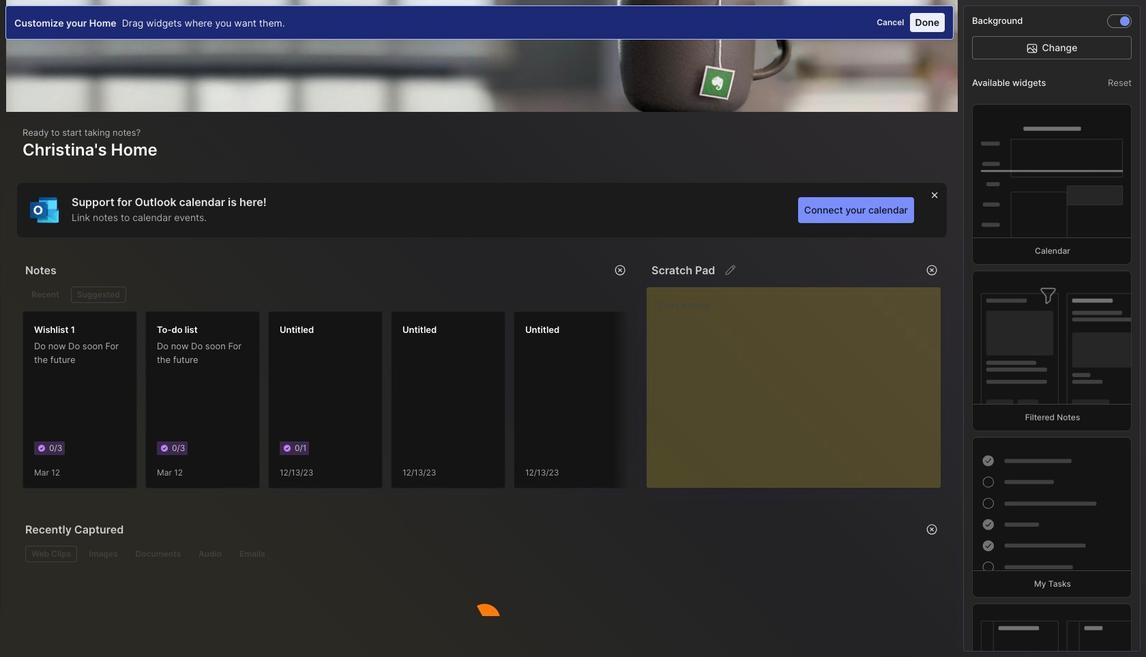 Task type: describe. For each thing, give the bounding box(es) containing it.
edit widget title image
[[724, 263, 738, 277]]



Task type: locate. For each thing, give the bounding box(es) containing it.
background image
[[1121, 16, 1130, 26]]



